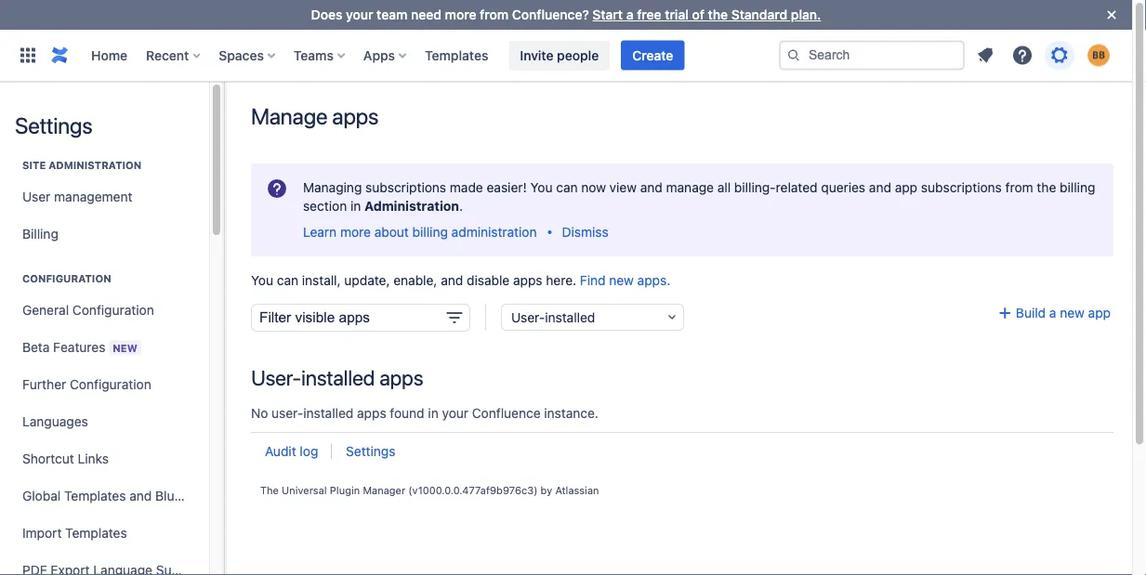 Task type: describe. For each thing, give the bounding box(es) containing it.
user-installed apps
[[251, 366, 424, 390]]

and inside configuration group
[[130, 489, 152, 504]]

and right queries
[[870, 180, 892, 195]]

templates inside "link"
[[425, 47, 489, 63]]

confluence image
[[48, 44, 71, 67]]

manager
[[363, 485, 406, 497]]

recent button
[[141, 40, 208, 70]]

app inside managing subscriptions made easier! you can now view and manage all billing-related queries and app subscriptions from the billing section in
[[895, 180, 918, 195]]

standard
[[732, 7, 788, 22]]

1 vertical spatial app
[[1089, 306, 1111, 321]]

billing-
[[735, 180, 776, 195]]

collapse sidebar image
[[203, 91, 244, 128]]

2 vertical spatial installed
[[303, 406, 354, 421]]

(v1000.0.0.477af9b976c3)
[[409, 485, 538, 497]]

user management
[[22, 189, 132, 205]]

manage
[[666, 180, 714, 195]]

close image
[[1101, 4, 1124, 26]]

learn more about billing administration
[[303, 225, 537, 240]]

links
[[78, 452, 109, 467]]

1 vertical spatial administration
[[452, 225, 537, 240]]

apps left here.
[[513, 273, 543, 288]]

shortcut links link
[[15, 441, 194, 478]]

beta
[[22, 339, 50, 355]]

import templates
[[22, 526, 127, 541]]

0 vertical spatial a
[[627, 7, 634, 22]]

log
[[300, 444, 318, 460]]

build a new app link
[[998, 306, 1111, 321]]

management
[[54, 189, 132, 205]]

home
[[91, 47, 127, 63]]

disable
[[467, 273, 510, 288]]

dismiss
[[562, 225, 609, 240]]

does your team need more from confluence? start a free trial of the standard plan.
[[311, 7, 822, 22]]

global element
[[11, 29, 779, 81]]

apps left found
[[357, 406, 387, 421]]

invite people button
[[509, 40, 610, 70]]

managing
[[303, 180, 362, 195]]

section
[[303, 199, 347, 214]]

trial
[[665, 7, 689, 22]]

queries
[[822, 180, 866, 195]]

help icon image
[[1012, 44, 1034, 67]]

user- for user-installed
[[512, 310, 545, 325]]

atlassian link
[[556, 485, 599, 497]]

confluence
[[472, 406, 541, 421]]

the
[[260, 485, 279, 497]]

spaces
[[219, 47, 264, 63]]

learn more about billing administration link
[[303, 225, 537, 240]]

import templates link
[[15, 515, 194, 552]]

home link
[[86, 40, 133, 70]]

by
[[541, 485, 553, 497]]

invite
[[520, 47, 554, 63]]

appswitcher icon image
[[17, 44, 39, 67]]

import
[[22, 526, 62, 541]]

billing inside managing subscriptions made easier! you can now view and manage all billing-related queries and app subscriptions from the billing section in
[[1060, 180, 1096, 195]]

atlassian
[[556, 485, 599, 497]]

site administration group
[[15, 140, 194, 259]]

new
[[113, 342, 137, 354]]

audit log link
[[265, 444, 318, 460]]

configuration group
[[15, 253, 216, 576]]

settings icon image
[[1049, 44, 1071, 67]]

recent
[[146, 47, 189, 63]]

confluence image
[[48, 44, 71, 67]]

0 horizontal spatial you
[[251, 273, 273, 288]]

start a free trial of the standard plan. link
[[593, 7, 822, 22]]

update,
[[344, 273, 390, 288]]

dismiss link
[[562, 225, 609, 240]]

settings link
[[346, 444, 396, 460]]

audit log
[[265, 444, 318, 460]]

banner containing home
[[0, 29, 1133, 82]]

found
[[390, 406, 425, 421]]

further configuration link
[[15, 366, 194, 404]]

site
[[22, 160, 46, 172]]

create
[[633, 47, 674, 63]]

1 subscriptions from the left
[[366, 180, 447, 195]]

here.
[[546, 273, 577, 288]]

you inside managing subscriptions made easier! you can now view and manage all billing-related queries and app subscriptions from the billing section in
[[531, 180, 553, 195]]

.
[[459, 199, 463, 214]]

templates for import templates
[[65, 526, 127, 541]]

people
[[557, 47, 599, 63]]

apps button
[[358, 40, 414, 70]]

0 vertical spatial configuration
[[22, 273, 111, 285]]

installed for user-installed
[[545, 310, 596, 325]]

audit
[[265, 444, 296, 460]]

from inside managing subscriptions made easier! you can now view and manage all billing-related queries and app subscriptions from the billing section in
[[1006, 180, 1034, 195]]

plugin
[[330, 485, 360, 497]]

you can install, update, enable, and disable apps here. find new apps.
[[251, 273, 671, 288]]

find
[[580, 273, 606, 288]]

of
[[692, 7, 705, 22]]

find new apps. link
[[580, 273, 671, 288]]

shortcut
[[22, 452, 74, 467]]

made
[[450, 180, 483, 195]]

spaces button
[[213, 40, 283, 70]]

manage
[[251, 103, 328, 129]]

1 horizontal spatial more
[[445, 7, 477, 22]]



Task type: vqa. For each thing, say whether or not it's contained in the screenshot.
Marketing button to the right
no



Task type: locate. For each thing, give the bounding box(es) containing it.
0 vertical spatial administration
[[49, 160, 142, 172]]

blueprints
[[155, 489, 216, 504]]

plan.
[[791, 7, 822, 22]]

2 vertical spatial templates
[[65, 526, 127, 541]]

0 horizontal spatial app
[[895, 180, 918, 195]]

1 vertical spatial configuration
[[72, 303, 154, 318]]

a left free at the right
[[627, 7, 634, 22]]

2 vertical spatial configuration
[[70, 377, 151, 393]]

1 vertical spatial can
[[277, 273, 299, 288]]

0 vertical spatial you
[[531, 180, 553, 195]]

1 horizontal spatial a
[[1050, 306, 1057, 321]]

app right queries
[[895, 180, 918, 195]]

1 vertical spatial you
[[251, 273, 273, 288]]

2 subscriptions from the left
[[922, 180, 1002, 195]]

settings up site
[[15, 113, 93, 139]]

1 horizontal spatial app
[[1089, 306, 1111, 321]]

1 vertical spatial the
[[1037, 180, 1057, 195]]

administration
[[49, 160, 142, 172], [452, 225, 537, 240]]

0 horizontal spatial your
[[346, 7, 373, 22]]

0 vertical spatial app
[[895, 180, 918, 195]]

create link
[[622, 40, 685, 70]]

the universal plugin manager (v1000.0.0.477af9b976c3) by atlassian
[[260, 485, 599, 497]]

1 horizontal spatial new
[[1061, 306, 1085, 321]]

beta features new
[[22, 339, 137, 355]]

view
[[610, 180, 637, 195]]

universal
[[282, 485, 327, 497]]

0 vertical spatial user-
[[512, 310, 545, 325]]

configuration up new
[[72, 303, 154, 318]]

further configuration
[[22, 377, 151, 393]]

general configuration
[[22, 303, 154, 318]]

and right view
[[641, 180, 663, 195]]

global templates and blueprints
[[22, 489, 216, 504]]

notification icon image
[[975, 44, 997, 67]]

can
[[556, 180, 578, 195], [277, 273, 299, 288]]

installed down here.
[[545, 310, 596, 325]]

apps.
[[638, 273, 671, 288]]

in inside managing subscriptions made easier! you can now view and manage all billing-related queries and app subscriptions from the billing section in
[[351, 199, 361, 214]]

1 vertical spatial settings
[[346, 444, 396, 460]]

installed
[[545, 310, 596, 325], [301, 366, 375, 390], [303, 406, 354, 421]]

1 horizontal spatial billing
[[1060, 180, 1096, 195]]

0 horizontal spatial more
[[340, 225, 371, 240]]

and left blueprints
[[130, 489, 152, 504]]

user- for user-installed apps
[[251, 366, 301, 390]]

0 vertical spatial your
[[346, 7, 373, 22]]

1 horizontal spatial your
[[442, 406, 469, 421]]

0 vertical spatial billing
[[1060, 180, 1096, 195]]

1 vertical spatial in
[[428, 406, 439, 421]]

banner
[[0, 29, 1133, 82]]

your profile and preferences image
[[1088, 44, 1111, 67]]

new right find at the right of the page
[[610, 273, 634, 288]]

more right learn
[[340, 225, 371, 240]]

new right build
[[1061, 306, 1085, 321]]

global templates and blueprints link
[[15, 478, 216, 515]]

billing
[[22, 226, 58, 242]]

shortcut links
[[22, 452, 109, 467]]

install,
[[302, 273, 341, 288]]

can left install,
[[277, 273, 299, 288]]

confluence?
[[512, 7, 589, 22]]

apps up found
[[380, 366, 424, 390]]

settings
[[15, 113, 93, 139], [346, 444, 396, 460]]

Search field
[[779, 40, 965, 70]]

invite people
[[520, 47, 599, 63]]

subscriptions
[[366, 180, 447, 195], [922, 180, 1002, 195]]

0 horizontal spatial from
[[480, 7, 509, 22]]

0 horizontal spatial subscriptions
[[366, 180, 447, 195]]

1 vertical spatial your
[[442, 406, 469, 421]]

administration down "."
[[452, 225, 537, 240]]

in
[[351, 199, 361, 214], [428, 406, 439, 421]]

apps
[[364, 47, 395, 63]]

0 horizontal spatial settings
[[15, 113, 93, 139]]

no
[[251, 406, 268, 421]]

new
[[610, 273, 634, 288], [1061, 306, 1085, 321]]

0 horizontal spatial the
[[708, 7, 728, 22]]

administration inside group
[[49, 160, 142, 172]]

you right easier!
[[531, 180, 553, 195]]

configuration for further
[[70, 377, 151, 393]]

you left install,
[[251, 273, 273, 288]]

features
[[53, 339, 106, 355]]

related
[[776, 180, 818, 195]]

and left disable
[[441, 273, 463, 288]]

0 vertical spatial can
[[556, 180, 578, 195]]

global
[[22, 489, 61, 504]]

languages link
[[15, 404, 194, 441]]

enable,
[[394, 273, 438, 288]]

administration
[[365, 199, 459, 214]]

user
[[22, 189, 51, 205]]

small image
[[998, 306, 1013, 320]]

can inside managing subscriptions made easier! you can now view and manage all billing-related queries and app subscriptions from the billing section in
[[556, 180, 578, 195]]

manage apps
[[251, 103, 379, 129]]

0 vertical spatial the
[[708, 7, 728, 22]]

build
[[1017, 306, 1046, 321]]

need
[[411, 7, 442, 22]]

1 vertical spatial from
[[1006, 180, 1034, 195]]

1 vertical spatial more
[[340, 225, 371, 240]]

build a new app
[[1013, 306, 1111, 321]]

your right found
[[442, 406, 469, 421]]

you
[[531, 180, 553, 195], [251, 273, 273, 288]]

administration up management at the left top of the page
[[49, 160, 142, 172]]

0 vertical spatial from
[[480, 7, 509, 22]]

the inside managing subscriptions made easier! you can now view and manage all billing-related queries and app subscriptions from the billing section in
[[1037, 180, 1057, 195]]

0 vertical spatial new
[[610, 273, 634, 288]]

easier!
[[487, 180, 527, 195]]

1 horizontal spatial from
[[1006, 180, 1034, 195]]

0 vertical spatial in
[[351, 199, 361, 214]]

in right found
[[428, 406, 439, 421]]

the
[[708, 7, 728, 22], [1037, 180, 1057, 195]]

0 horizontal spatial billing
[[413, 225, 448, 240]]

configuration
[[22, 273, 111, 285], [72, 303, 154, 318], [70, 377, 151, 393]]

1 horizontal spatial in
[[428, 406, 439, 421]]

installed up the user-
[[301, 366, 375, 390]]

templates for global templates and blueprints
[[64, 489, 126, 504]]

app
[[895, 180, 918, 195], [1089, 306, 1111, 321]]

1 vertical spatial a
[[1050, 306, 1057, 321]]

app right build
[[1089, 306, 1111, 321]]

a right build
[[1050, 306, 1057, 321]]

billing link
[[15, 216, 194, 253]]

templates
[[425, 47, 489, 63], [64, 489, 126, 504], [65, 526, 127, 541]]

settings up manager
[[346, 444, 396, 460]]

1 vertical spatial templates
[[64, 489, 126, 504]]

templates down global templates and blueprints link on the left
[[65, 526, 127, 541]]

0 horizontal spatial administration
[[49, 160, 142, 172]]

0 vertical spatial templates
[[425, 47, 489, 63]]

None field
[[251, 304, 471, 332]]

can left now
[[556, 180, 578, 195]]

0 horizontal spatial can
[[277, 273, 299, 288]]

general
[[22, 303, 69, 318]]

1 vertical spatial user-
[[251, 366, 301, 390]]

teams
[[294, 47, 334, 63]]

1 horizontal spatial you
[[531, 180, 553, 195]]

0 vertical spatial more
[[445, 7, 477, 22]]

templates down links
[[64, 489, 126, 504]]

user- up the user-
[[251, 366, 301, 390]]

your left team on the left of the page
[[346, 7, 373, 22]]

configuration up 'general'
[[22, 273, 111, 285]]

from
[[480, 7, 509, 22], [1006, 180, 1034, 195]]

team
[[377, 7, 408, 22]]

templates down need
[[425, 47, 489, 63]]

about
[[375, 225, 409, 240]]

managing subscriptions made easier! you can now view and manage all billing-related queries and app subscriptions from the billing section in
[[303, 180, 1096, 214]]

more right need
[[445, 7, 477, 22]]

0 horizontal spatial a
[[627, 7, 634, 22]]

instance.
[[544, 406, 599, 421]]

languages
[[22, 414, 88, 430]]

now
[[582, 180, 606, 195]]

user- down the you can install, update, enable, and disable apps here. find new apps.
[[512, 310, 545, 325]]

1 horizontal spatial settings
[[346, 444, 396, 460]]

0 horizontal spatial in
[[351, 199, 361, 214]]

1 vertical spatial new
[[1061, 306, 1085, 321]]

no user-installed apps found in your confluence instance.
[[251, 406, 599, 421]]

in down managing
[[351, 199, 361, 214]]

does
[[311, 7, 343, 22]]

1 horizontal spatial user-
[[512, 310, 545, 325]]

free
[[637, 7, 662, 22]]

installed down user-installed apps
[[303, 406, 354, 421]]

all
[[718, 180, 731, 195]]

teams button
[[288, 40, 352, 70]]

apps down apps
[[332, 103, 379, 129]]

1 vertical spatial installed
[[301, 366, 375, 390]]

more
[[445, 7, 477, 22], [340, 225, 371, 240]]

1 vertical spatial billing
[[413, 225, 448, 240]]

1 horizontal spatial subscriptions
[[922, 180, 1002, 195]]

administration .
[[365, 199, 463, 214]]

configuration up languages link
[[70, 377, 151, 393]]

apps
[[332, 103, 379, 129], [513, 273, 543, 288], [380, 366, 424, 390], [357, 406, 387, 421]]

search image
[[787, 48, 802, 63]]

start
[[593, 7, 623, 22]]

learn
[[303, 225, 337, 240]]

0 horizontal spatial new
[[610, 273, 634, 288]]

0 vertical spatial settings
[[15, 113, 93, 139]]

0 vertical spatial installed
[[545, 310, 596, 325]]

0 horizontal spatial user-
[[251, 366, 301, 390]]

1 horizontal spatial can
[[556, 180, 578, 195]]

1 horizontal spatial administration
[[452, 225, 537, 240]]

configuration for general
[[72, 303, 154, 318]]

site administration
[[22, 160, 142, 172]]

templates link
[[420, 40, 494, 70]]

1 horizontal spatial the
[[1037, 180, 1057, 195]]

installed for user-installed apps
[[301, 366, 375, 390]]



